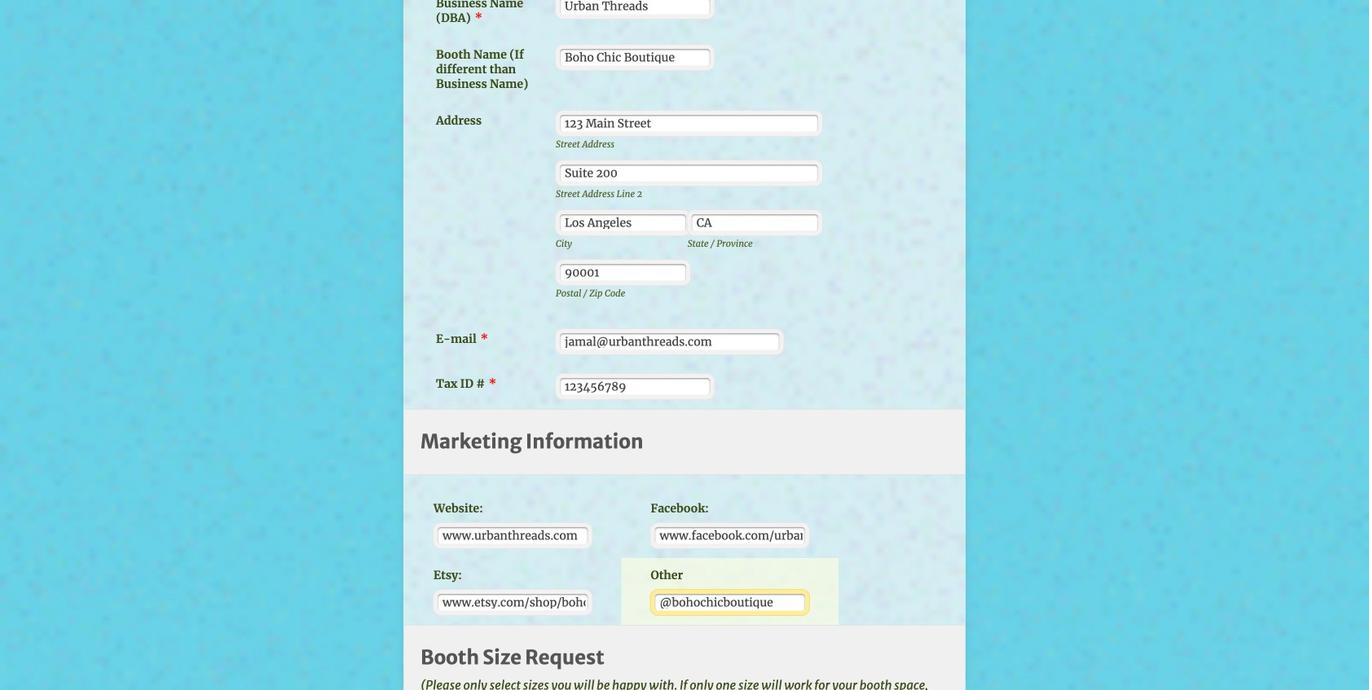 Task type: vqa. For each thing, say whether or not it's contained in the screenshot.
alert
no



Task type: locate. For each thing, give the bounding box(es) containing it.
  text field
[[560, 215, 687, 232], [560, 264, 687, 281], [560, 378, 711, 396], [438, 528, 588, 545], [655, 594, 806, 612]]

None text field
[[560, 49, 711, 66]]

ex: myname@example.com email field
[[560, 334, 780, 351]]

  text field
[[560, 0, 711, 15], [560, 115, 818, 132], [560, 165, 818, 182], [692, 215, 819, 232], [655, 528, 806, 545], [438, 594, 588, 612]]



